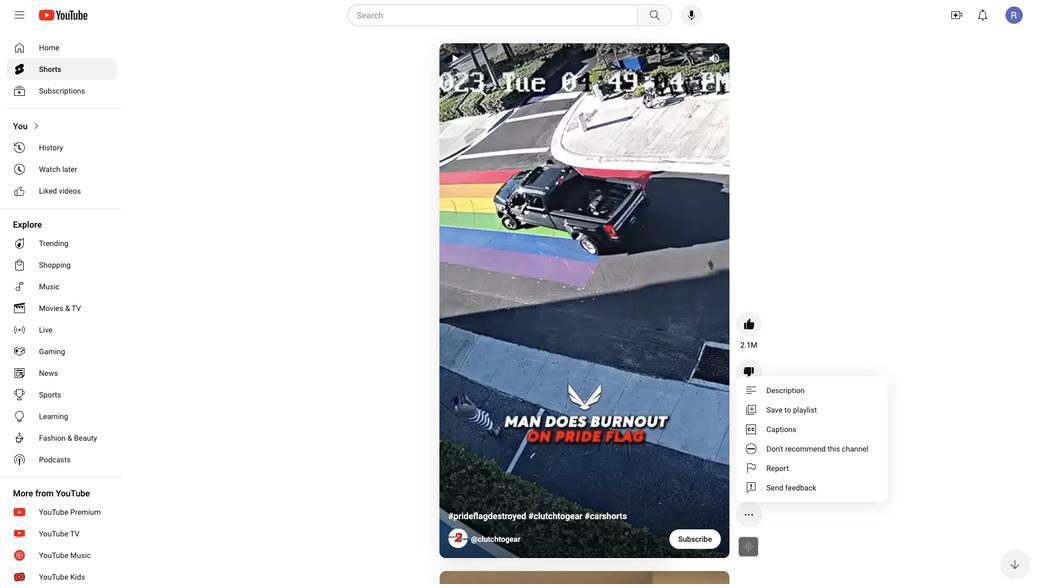 Task type: vqa. For each thing, say whether or not it's contained in the screenshot.
Less.
no



Task type: locate. For each thing, give the bounding box(es) containing it.
liked videos link
[[6, 180, 117, 202], [6, 180, 117, 202]]

youtube video player element
[[440, 43, 730, 559]]

this
[[827, 445, 840, 454]]

history link
[[6, 137, 117, 159], [6, 137, 117, 159]]

#clutchtogear link
[[528, 511, 582, 523]]

channel
[[842, 445, 868, 454]]

Search text field
[[357, 8, 635, 22]]

you
[[13, 121, 28, 131]]

1 vertical spatial music
[[70, 551, 91, 560]]

main content
[[130, 30, 1039, 584]]

1 vertical spatial tv
[[70, 530, 80, 538]]

videos
[[59, 186, 81, 195]]

send
[[766, 484, 783, 492]]

1 horizontal spatial music
[[70, 551, 91, 560]]

youtube left the 'kids'
[[39, 573, 68, 582]]

home link
[[6, 37, 117, 58], [6, 37, 117, 58]]

trending link
[[6, 233, 117, 254], [6, 233, 117, 254]]

youtube down youtube tv
[[39, 551, 68, 560]]

fashion & beauty link
[[6, 428, 117, 449], [6, 428, 117, 449]]

youtube
[[56, 488, 90, 499], [39, 508, 68, 517], [39, 530, 68, 538], [39, 551, 68, 560], [39, 573, 68, 582]]

podcasts
[[39, 455, 71, 464]]

playlist
[[793, 406, 817, 415]]

you link
[[6, 115, 117, 137], [6, 115, 117, 137]]

podcasts link
[[6, 449, 117, 471], [6, 449, 117, 471]]

youtube down the more from youtube
[[39, 508, 68, 517]]

explore
[[13, 219, 42, 230]]

0 vertical spatial tv
[[72, 304, 81, 313]]

youtube premium link
[[6, 502, 117, 523], [6, 502, 117, 523]]

music up the 'kids'
[[70, 551, 91, 560]]

Share text field
[[739, 483, 759, 494]]

report option
[[736, 459, 888, 478]]

more
[[13, 488, 33, 499]]

None search field
[[328, 4, 674, 26]]

news link
[[6, 363, 117, 384], [6, 363, 117, 384]]

2.1m
[[740, 341, 757, 350]]

shorts link
[[6, 58, 117, 80], [6, 58, 117, 80]]

send feedback
[[766, 484, 816, 492]]

later
[[62, 165, 77, 174]]

youtube tv link
[[6, 523, 117, 545], [6, 523, 117, 545]]

gaming
[[39, 347, 65, 356]]

dislike
[[738, 388, 760, 397]]

captions link
[[736, 420, 888, 439]]

learning
[[39, 412, 68, 421]]

tv down youtube premium
[[70, 530, 80, 538]]

1 vertical spatial &
[[67, 434, 72, 443]]

list box
[[736, 377, 888, 502]]

tv right the movies at bottom left
[[72, 304, 81, 313]]

youtube music link
[[6, 545, 117, 567], [6, 545, 117, 567]]

watch later link
[[6, 159, 117, 180], [6, 159, 117, 180]]

0 horizontal spatial music
[[39, 282, 59, 291]]

feedback
[[785, 484, 816, 492]]

0 vertical spatial &
[[65, 304, 70, 313]]

youtube kids link
[[6, 567, 117, 584], [6, 567, 117, 584]]

#carshorts
[[585, 511, 627, 522]]

watch later
[[39, 165, 77, 174]]

#clutchtogear
[[528, 511, 582, 522]]

don't recommend this channel
[[766, 445, 868, 454]]

youtube kids
[[39, 573, 85, 582]]

live
[[39, 326, 53, 334]]

live link
[[6, 319, 117, 341], [6, 319, 117, 341]]

movies & tv link
[[6, 298, 117, 319], [6, 298, 117, 319]]

fashion
[[39, 434, 66, 443]]

kids
[[70, 573, 85, 582]]

& left beauty at bottom
[[67, 434, 72, 443]]

gaming link
[[6, 341, 117, 363], [6, 341, 117, 363]]

shopping link
[[6, 254, 117, 276], [6, 254, 117, 276]]

music
[[39, 282, 59, 291], [70, 551, 91, 560]]

youtube up youtube music
[[39, 530, 68, 538]]

sports link
[[6, 384, 117, 406], [6, 384, 117, 406]]

&
[[65, 304, 70, 313], [67, 434, 72, 443]]

music link
[[6, 276, 117, 298], [6, 276, 117, 298]]

tv
[[72, 304, 81, 313], [70, 530, 80, 538]]

music up the movies at bottom left
[[39, 282, 59, 291]]

Subscribe text field
[[678, 535, 712, 544]]

& right the movies at bottom left
[[65, 304, 70, 313]]

premium
[[70, 508, 101, 517]]

subscriptions link
[[6, 80, 117, 102], [6, 80, 117, 102]]

send feedback link
[[736, 478, 888, 498]]

beauty
[[74, 434, 97, 443]]

@clutchtogear link
[[471, 534, 520, 545]]

learning link
[[6, 406, 117, 428], [6, 406, 117, 428]]



Task type: describe. For each thing, give the bounding box(es) containing it.
watch
[[39, 165, 60, 174]]

145k
[[740, 436, 758, 445]]

movies & tv
[[39, 304, 81, 313]]

home
[[39, 43, 59, 52]]

shorts
[[39, 65, 61, 74]]

youtube for tv
[[39, 530, 68, 538]]

description option
[[736, 381, 888, 400]]

subscriptions
[[39, 86, 85, 95]]

liked videos
[[39, 186, 81, 195]]

2.1M text field
[[740, 340, 757, 351]]

youtube premium
[[39, 508, 101, 517]]

don't recommend this channel option
[[736, 439, 888, 459]]

& for beauty
[[67, 434, 72, 443]]

history
[[39, 143, 63, 152]]

145K text field
[[740, 435, 758, 446]]

#carshorts link
[[585, 511, 627, 523]]

recommend
[[785, 445, 825, 454]]

subscribe button
[[670, 530, 721, 549]]

0 vertical spatial music
[[39, 282, 59, 291]]

fashion & beauty
[[39, 434, 97, 443]]

@clutchtogear
[[471, 535, 520, 544]]

liked
[[39, 186, 57, 195]]

youtube music
[[39, 551, 91, 560]]

save to playlist
[[766, 406, 817, 415]]

youtube for kids
[[39, 573, 68, 582]]

captions option
[[736, 420, 888, 439]]

don't
[[766, 445, 783, 454]]

youtube tv
[[39, 530, 80, 538]]

report
[[766, 464, 789, 473]]

#prideflagdestroyed
[[448, 511, 526, 522]]

youtube for music
[[39, 551, 68, 560]]

avatar image image
[[1006, 6, 1023, 24]]

captions
[[766, 425, 796, 434]]

news
[[39, 369, 58, 378]]

save
[[766, 406, 782, 415]]

share
[[739, 484, 759, 492]]

youtube for premium
[[39, 508, 68, 517]]

subscribe
[[678, 535, 712, 544]]

sports
[[39, 390, 61, 399]]

send feedback option
[[736, 478, 888, 498]]

shopping
[[39, 261, 71, 270]]

#prideflagdestroyed link
[[448, 511, 526, 523]]

movies
[[39, 304, 63, 313]]

Dislike text field
[[738, 387, 760, 398]]

trending
[[39, 239, 68, 248]]

save to playlist option
[[736, 400, 888, 420]]

& for tv
[[65, 304, 70, 313]]

youtube up youtube premium
[[56, 488, 90, 499]]

from
[[35, 488, 54, 499]]

to
[[784, 406, 791, 415]]

description
[[766, 386, 805, 395]]

main content containing #prideflagdestroyed
[[130, 30, 1039, 584]]

more from youtube
[[13, 488, 90, 499]]

list box containing description
[[736, 377, 888, 502]]



